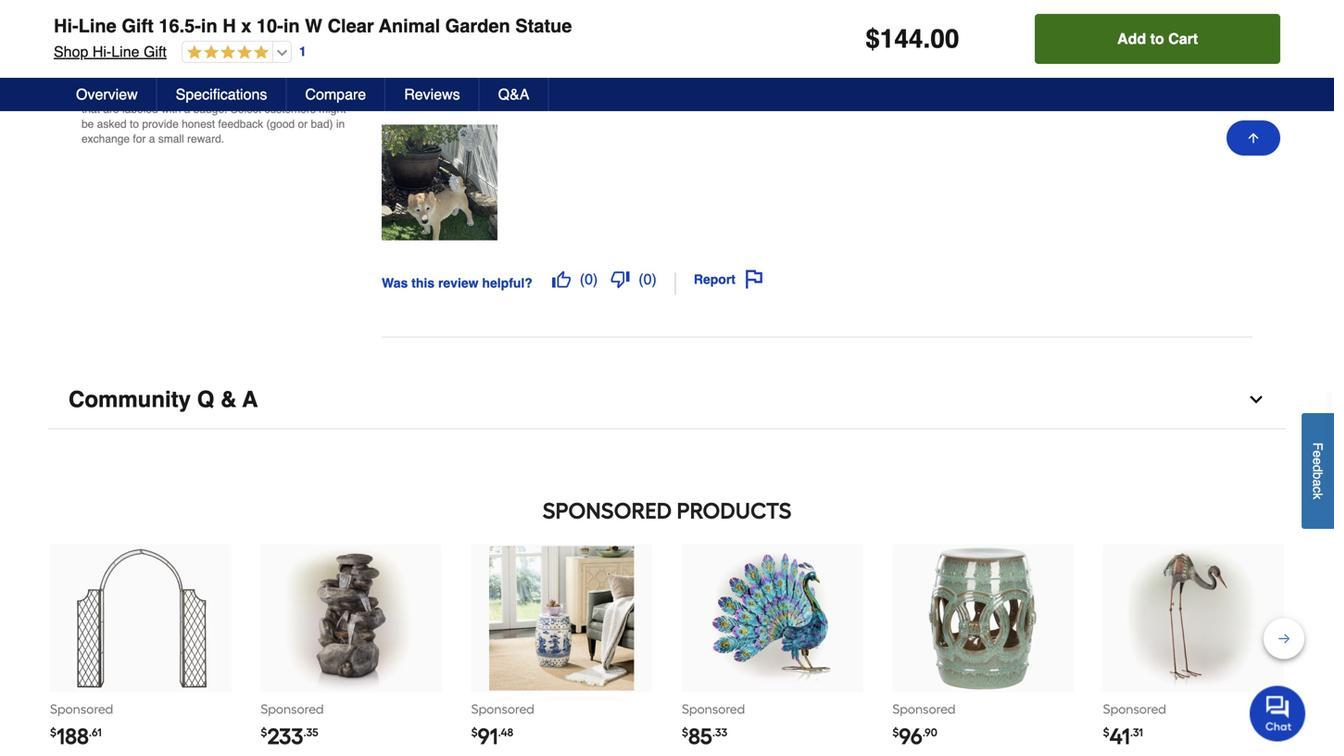 Task type: describe. For each thing, give the bounding box(es) containing it.
sponsored for sponsored products
[[543, 498, 672, 525]]

my
[[981, 68, 1001, 85]]

shop
[[54, 43, 88, 60]]

2 real from the left
[[777, 68, 802, 85]]

$ 144 . 00
[[866, 24, 960, 54]]

helpful?
[[482, 276, 533, 291]]

(good
[[266, 118, 295, 131]]

with
[[161, 103, 181, 116]]

to inside the average rating may include incentivized reviews that are labeled with a badge. select customers might be asked to provide honest feedback (good or bad) in exchange for a small reward.
[[130, 118, 139, 131]]

$ for 41
[[1104, 726, 1110, 740]]

f e e d b a c k
[[1311, 443, 1326, 500]]

to inside button
[[1151, 30, 1165, 47]]

144
[[880, 24, 924, 54]]

badge.
[[193, 103, 228, 116]]

bad)
[[311, 118, 333, 131]]

$ up looks
[[866, 24, 880, 54]]

b
[[1311, 472, 1326, 480]]

think
[[687, 68, 718, 85]]

recommend
[[156, 36, 240, 54]]

select
[[231, 103, 262, 116]]

1 e from the top
[[1311, 451, 1326, 458]]

$ for 233
[[261, 726, 267, 740]]

reward.
[[187, 132, 224, 145]]

sponsored for sponsored $ 85 .33
[[682, 702, 745, 717]]

are
[[103, 103, 119, 116]]

233
[[267, 724, 304, 750]]

people
[[549, 68, 594, 85]]

chevron down image
[[1248, 391, 1266, 409]]

1 vertical spatial gift
[[144, 43, 167, 60]]

was this review helpful?
[[382, 276, 533, 291]]

q&a
[[498, 86, 530, 103]]

q
[[197, 387, 214, 413]]

safavieh 18-in blue/white ceramic barrel garden stool image
[[490, 546, 634, 691]]

1 real from the left
[[416, 68, 440, 85]]

reviews
[[302, 88, 339, 101]]

( for thumb up image
[[580, 271, 585, 288]]

5 stars image
[[182, 44, 269, 62]]

( 0 ) for thumb down icon
[[639, 271, 657, 288]]

i
[[500, 68, 504, 85]]

w
[[305, 15, 323, 37]]

85
[[689, 724, 713, 750]]

1 vertical spatial line
[[111, 43, 140, 60]]

.48
[[498, 726, 514, 740]]

september
[[1050, 27, 1105, 40]]

sponsored for sponsored $ 96 .90
[[893, 702, 956, 717]]

compare
[[305, 86, 366, 103]]

0 horizontal spatial in
[[201, 15, 218, 37]]

labeled
[[122, 103, 158, 116]]

00
[[931, 24, 960, 54]]

thumb up image
[[552, 270, 571, 289]]

smitty september 11, 2021
[[1050, 5, 1150, 40]]

0 for thumb down icon
[[644, 271, 652, 288]]

review
[[438, 276, 479, 291]]

alpine corporation 30-in h x 7-in w garden statue image
[[1122, 546, 1267, 691]]

thumb down image
[[611, 270, 630, 289]]

verified purchaser
[[1076, 66, 1167, 79]]

smitty
[[1050, 5, 1090, 20]]

%
[[138, 36, 151, 54]]

.61
[[89, 726, 102, 740]]

verified purchaser icon image
[[1058, 65, 1073, 80]]

safavieh 5.7-ft w x 7.3-ft h rustic blue garden arbor image
[[68, 546, 213, 691]]

honest
[[182, 118, 215, 131]]

sponsored $ 188 .61
[[50, 702, 113, 750]]

community q & a
[[69, 387, 258, 413]]

a
[[242, 387, 258, 413]]

sponsored for sponsored $ 188 .61
[[50, 702, 113, 717]]

arrow up image
[[1247, 131, 1262, 146]]

11,
[[1108, 27, 1122, 40]]

( for thumb down icon
[[639, 271, 644, 288]]

f
[[1311, 443, 1326, 451]]

( 0 ) for thumb up image
[[580, 271, 598, 288]]

) for thumb up image
[[593, 271, 598, 288]]

may
[[178, 88, 199, 101]]

d
[[1311, 465, 1326, 472]]

recently.
[[546, 94, 601, 111]]

2
[[537, 68, 545, 85]]

2021
[[1126, 27, 1150, 40]]

188
[[57, 724, 89, 750]]

shop hi-line gift
[[54, 43, 167, 60]]

good
[[382, 6, 430, 27]]

.
[[924, 24, 931, 54]]

or
[[298, 118, 308, 131]]

add to cart
[[1118, 30, 1199, 47]]

good quality  product
[[382, 6, 569, 27]]

safavieh 17-in antique blue ceramic barrel garden stool image
[[911, 546, 1056, 691]]

sponsored for sponsored $ 233 .35
[[261, 702, 324, 717]]

average
[[104, 88, 144, 101]]

quality
[[435, 6, 495, 27]]

asked
[[97, 118, 127, 131]]

a inside the very real looking. i had 2 people come by and think it was a real dog! looks very much like my shiba who passed away recently.
[[764, 68, 773, 85]]

sponsored $ 233 .35
[[261, 702, 324, 750]]

sponsored $ 85 .33
[[682, 702, 745, 750]]

might
[[319, 103, 346, 116]]



Task type: vqa. For each thing, say whether or not it's contained in the screenshot.
Reviews
yes



Task type: locate. For each thing, give the bounding box(es) containing it.
product
[[500, 6, 569, 27], [271, 36, 320, 54]]

1 horizontal spatial product
[[500, 6, 569, 27]]

compare button
[[287, 78, 386, 111]]

0 horizontal spatial hi-
[[54, 15, 78, 37]]

products
[[677, 498, 792, 525]]

a inside button
[[1311, 480, 1326, 487]]

$ for 85
[[682, 726, 689, 740]]

(
[[580, 271, 585, 288], [639, 271, 644, 288]]

away
[[507, 94, 542, 111]]

in left "w"
[[283, 15, 300, 37]]

specifications
[[176, 86, 267, 103]]

1 horizontal spatial real
[[777, 68, 802, 85]]

e up b
[[1311, 458, 1326, 465]]

much
[[915, 68, 951, 85]]

1 horizontal spatial to
[[1151, 30, 1165, 47]]

0 vertical spatial line
[[78, 15, 117, 37]]

41
[[1110, 724, 1131, 750]]

https://photos us.bazaarvoice.com/photo/2/cghvdg86bg93zxm/675b3039 69f9 5045 9528 19d3c523b52d image
[[382, 125, 498, 241]]

chat invite button image
[[1250, 686, 1307, 742]]

96
[[899, 724, 923, 750]]

verified
[[1076, 66, 1113, 79]]

0
[[585, 271, 593, 288], [644, 271, 652, 288]]

e
[[1311, 451, 1326, 458], [1311, 458, 1326, 465]]

very
[[382, 68, 412, 85]]

hi- left 100 in the top of the page
[[93, 43, 111, 60]]

( 0 ) right thumb down icon
[[639, 271, 657, 288]]

overview button
[[57, 78, 157, 111]]

( right thumb down icon
[[639, 271, 644, 288]]

was
[[734, 68, 760, 85]]

0 horizontal spatial )
[[593, 271, 598, 288]]

come
[[598, 68, 634, 85]]

$ left .31
[[1104, 726, 1110, 740]]

looks
[[839, 68, 878, 85]]

flag image
[[745, 270, 764, 289]]

2 horizontal spatial in
[[336, 118, 345, 131]]

$ inside sponsored $ 41 .31
[[1104, 726, 1110, 740]]

was
[[382, 276, 408, 291]]

2 0 from the left
[[644, 271, 652, 288]]

.33
[[713, 726, 728, 740]]

( right thumb up image
[[580, 271, 585, 288]]

gift
[[122, 15, 154, 37], [144, 43, 167, 60]]

0 horizontal spatial ( 0 )
[[580, 271, 598, 288]]

1
[[299, 44, 306, 59]]

0 horizontal spatial 0
[[585, 271, 593, 288]]

1 vertical spatial to
[[130, 118, 139, 131]]

the
[[82, 88, 101, 101]]

hi- up shop
[[54, 15, 78, 37]]

this right the h
[[244, 36, 267, 54]]

1 horizontal spatial (
[[639, 271, 644, 288]]

2 e from the top
[[1311, 458, 1326, 465]]

f e e d b a c k button
[[1302, 413, 1335, 529]]

sponsored inside southdeep products heading
[[543, 498, 672, 525]]

1 horizontal spatial 0
[[644, 271, 652, 288]]

a right was
[[764, 68, 773, 85]]

1 horizontal spatial in
[[283, 15, 300, 37]]

specifications button
[[157, 78, 287, 111]]

report button
[[688, 264, 770, 295]]

1 vertical spatial product
[[271, 36, 320, 54]]

$ for 91
[[472, 726, 478, 740]]

to up for
[[130, 118, 139, 131]]

line up average
[[111, 43, 140, 60]]

( 0 ) right thumb up image
[[580, 271, 598, 288]]

and
[[658, 68, 683, 85]]

1 horizontal spatial )
[[652, 271, 657, 288]]

the average rating may include incentivized reviews that are labeled with a badge. select customers might be asked to provide honest feedback (good or bad) in exchange for a small reward.
[[82, 88, 346, 145]]

0 vertical spatial this
[[244, 36, 267, 54]]

in inside the average rating may include incentivized reviews that are labeled with a badge. select customers might be asked to provide honest feedback (good or bad) in exchange for a small reward.
[[336, 118, 345, 131]]

$ for 96
[[893, 726, 899, 740]]

100 % recommend this product
[[113, 36, 320, 54]]

2 ) from the left
[[652, 271, 657, 288]]

southdeep products heading
[[48, 493, 1287, 530]]

very real looking. i had 2 people come by and think it was a real dog! looks very much like my shiba who passed away recently.
[[382, 68, 1001, 111]]

0 horizontal spatial real
[[416, 68, 440, 85]]

real left dog!
[[777, 68, 802, 85]]

sponsored
[[543, 498, 672, 525], [50, 702, 113, 717], [261, 702, 324, 717], [472, 702, 535, 717], [682, 702, 745, 717], [893, 702, 956, 717], [1104, 702, 1167, 717]]

incentivized
[[240, 88, 299, 101]]

0 horizontal spatial (
[[580, 271, 585, 288]]

sponsored for sponsored $ 91 .48
[[472, 702, 535, 717]]

for
[[133, 132, 146, 145]]

1 horizontal spatial hi-
[[93, 43, 111, 60]]

report
[[694, 272, 736, 287]]

$ left ".35"
[[261, 726, 267, 740]]

looking.
[[445, 68, 496, 85]]

that
[[82, 103, 100, 116]]

1 ( 0 ) from the left
[[580, 271, 598, 288]]

10-
[[257, 15, 283, 37]]

product right the x
[[271, 36, 320, 54]]

very
[[882, 68, 910, 85]]

in
[[201, 15, 218, 37], [283, 15, 300, 37], [336, 118, 345, 131]]

h
[[223, 15, 236, 37]]

$ left .90
[[893, 726, 899, 740]]

to right 2021
[[1151, 30, 1165, 47]]

shiba
[[382, 94, 420, 111]]

1 horizontal spatial this
[[412, 276, 435, 291]]

customers
[[265, 103, 316, 116]]

&
[[221, 387, 237, 413]]

q&a button
[[480, 78, 549, 111]]

passed
[[455, 94, 503, 111]]

a up k on the right bottom of page
[[1311, 480, 1326, 487]]

.35
[[304, 726, 319, 740]]

sponsored $ 91 .48
[[472, 702, 535, 750]]

product up 2
[[500, 6, 569, 27]]

100
[[113, 36, 138, 54]]

clear
[[328, 15, 374, 37]]

$ left .61
[[50, 726, 57, 740]]

1 vertical spatial hi-
[[93, 43, 111, 60]]

$ inside sponsored $ 96 .90
[[893, 726, 899, 740]]

1 0 from the left
[[585, 271, 593, 288]]

0 horizontal spatial this
[[244, 36, 267, 54]]

16.5-
[[159, 15, 201, 37]]

gift up shop hi-line gift
[[122, 15, 154, 37]]

0 horizontal spatial to
[[130, 118, 139, 131]]

k
[[1311, 493, 1326, 500]]

.90
[[923, 726, 938, 740]]

$ inside the sponsored $ 233 .35
[[261, 726, 267, 740]]

who
[[424, 94, 451, 111]]

$ for 188
[[50, 726, 57, 740]]

real up reviews
[[416, 68, 440, 85]]

by
[[638, 68, 654, 85]]

animal
[[379, 15, 440, 37]]

$
[[866, 24, 880, 54], [50, 726, 57, 740], [261, 726, 267, 740], [472, 726, 478, 740], [682, 726, 689, 740], [893, 726, 899, 740], [1104, 726, 1110, 740]]

2 ( from the left
[[639, 271, 644, 288]]

had
[[508, 68, 533, 85]]

include
[[202, 88, 237, 101]]

small
[[158, 132, 184, 145]]

feedback
[[218, 118, 263, 131]]

community
[[69, 387, 191, 413]]

sponsored $ 41 .31
[[1104, 702, 1167, 750]]

0 vertical spatial gift
[[122, 15, 154, 37]]

in down might
[[336, 118, 345, 131]]

a down may
[[184, 103, 190, 116]]

1 horizontal spatial ( 0 )
[[639, 271, 657, 288]]

0 right thumb down icon
[[644, 271, 652, 288]]

community q & a button
[[48, 371, 1287, 430]]

gift right 100 in the top of the page
[[144, 43, 167, 60]]

c
[[1311, 487, 1326, 493]]

1 vertical spatial this
[[412, 276, 435, 291]]

$ left .48 at bottom
[[472, 726, 478, 740]]

sponsored $ 96 .90
[[893, 702, 956, 750]]

) right thumb down icon
[[652, 271, 657, 288]]

a right for
[[149, 132, 155, 145]]

) for thumb down icon
[[652, 271, 657, 288]]

$ inside the sponsored $ 188 .61
[[50, 726, 57, 740]]

provide
[[142, 118, 179, 131]]

overview
[[76, 86, 138, 103]]

rating
[[147, 88, 175, 101]]

1 ( from the left
[[580, 271, 585, 288]]

sponsored for sponsored $ 41 .31
[[1104, 702, 1167, 717]]

91
[[478, 724, 498, 750]]

2 ( 0 ) from the left
[[639, 271, 657, 288]]

0 right thumb up image
[[585, 271, 593, 288]]

like
[[955, 68, 977, 85]]

alpine corporation 23-in h x 12-in w garden statue image
[[700, 546, 845, 691]]

purchaser
[[1116, 66, 1167, 79]]

0 horizontal spatial product
[[271, 36, 320, 54]]

0 for thumb up image
[[585, 271, 593, 288]]

)
[[593, 271, 598, 288], [652, 271, 657, 288]]

0 vertical spatial product
[[500, 6, 569, 27]]

1 ) from the left
[[593, 271, 598, 288]]

0 vertical spatial to
[[1151, 30, 1165, 47]]

$ inside sponsored $ 85 .33
[[682, 726, 689, 740]]

0 vertical spatial hi-
[[54, 15, 78, 37]]

$ left '.33'
[[682, 726, 689, 740]]

alpine corporation 40-in h fiberglass rock waterfall fountain outdoor fountain pump included image
[[279, 546, 424, 691]]

line up shop hi-line gift
[[78, 15, 117, 37]]

in left the h
[[201, 15, 218, 37]]

x
[[241, 15, 252, 37]]

$ inside sponsored $ 91 .48
[[472, 726, 478, 740]]

this right was
[[412, 276, 435, 291]]

) left thumb down icon
[[593, 271, 598, 288]]

e up d on the bottom right
[[1311, 451, 1326, 458]]



